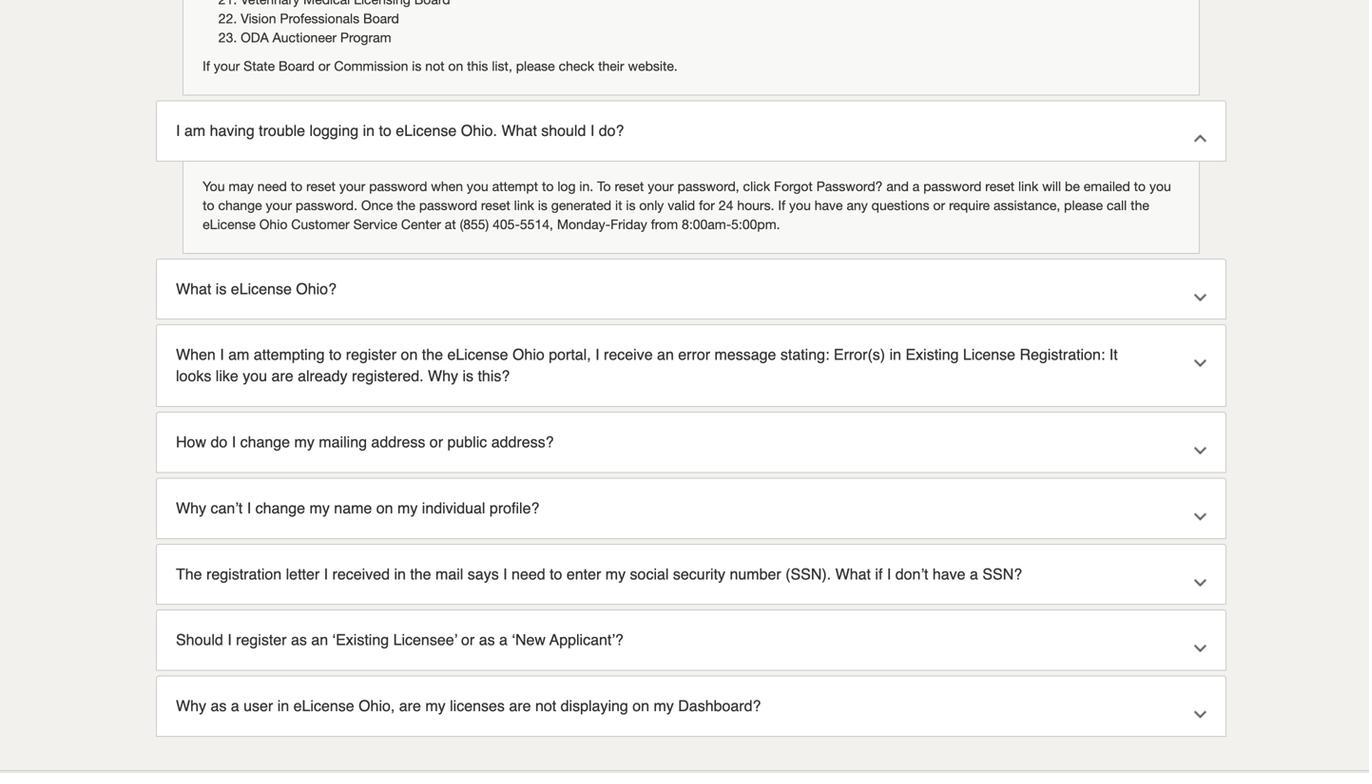 Task type: locate. For each thing, give the bounding box(es) containing it.
0 horizontal spatial board
[[279, 58, 315, 74]]

need right may at the left
[[257, 178, 287, 194]]

it
[[1110, 346, 1118, 363]]

not
[[425, 58, 445, 74], [535, 697, 556, 715]]

in right received
[[394, 565, 406, 583]]

an left ''existing'
[[311, 631, 328, 649]]

0 vertical spatial need
[[257, 178, 287, 194]]

1 horizontal spatial board
[[363, 10, 399, 26]]

attempting
[[254, 346, 325, 363]]

elicense left ohio?
[[231, 280, 292, 297]]

need right says at the bottom of the page
[[512, 565, 545, 583]]

assistance,
[[994, 197, 1061, 213]]

attempt
[[492, 178, 538, 194]]

on
[[448, 58, 463, 74], [401, 346, 418, 363], [376, 499, 393, 517], [633, 697, 650, 715]]

2 vertical spatial why
[[176, 697, 206, 715]]

1 horizontal spatial if
[[778, 197, 786, 213]]

as left ''existing'
[[291, 631, 307, 649]]

board up program
[[363, 10, 399, 26]]

displaying
[[561, 697, 628, 715]]

am left the having
[[184, 122, 206, 139]]

when
[[431, 178, 463, 194]]

the inside when i am attempting to register on the elicense ohio portal, i receive an error message stating: error(s) in existing license registration: it looks like you are already registered. why is this?
[[422, 346, 443, 363]]

in right logging
[[363, 122, 375, 139]]

why left can't
[[176, 499, 206, 517]]

1 vertical spatial am
[[228, 346, 249, 363]]

i
[[176, 122, 180, 139], [590, 122, 595, 139], [220, 346, 224, 363], [595, 346, 600, 363], [232, 433, 236, 451], [247, 499, 251, 517], [324, 565, 328, 583], [503, 565, 507, 583], [887, 565, 891, 583], [228, 631, 232, 649]]

0 horizontal spatial need
[[257, 178, 287, 194]]

reset up password.
[[306, 178, 336, 194]]

0 horizontal spatial are
[[271, 367, 293, 385]]

user
[[244, 697, 273, 715]]

0 vertical spatial have
[[815, 197, 843, 213]]

0 vertical spatial board
[[363, 10, 399, 26]]

0 horizontal spatial an
[[311, 631, 328, 649]]

0 horizontal spatial as
[[211, 697, 227, 715]]

hours.
[[737, 197, 775, 213]]

0 horizontal spatial have
[[815, 197, 843, 213]]

board inside vision professionals board oda auctioneer program
[[363, 10, 399, 26]]

an left error on the top of the page
[[657, 346, 674, 363]]

1 vertical spatial link
[[514, 197, 534, 213]]

register right 'should'
[[236, 631, 287, 649]]

is inside when i am attempting to register on the elicense ohio portal, i receive an error message stating: error(s) in existing license registration: it looks like you are already registered. why is this?
[[463, 367, 474, 385]]

the up center
[[397, 197, 416, 213]]

it
[[615, 197, 622, 213]]

a
[[913, 178, 920, 194], [970, 565, 978, 583], [499, 631, 508, 649], [231, 697, 239, 715]]

ohio left customer
[[259, 216, 288, 232]]

link down attempt
[[514, 197, 534, 213]]

why as a user in elicense ohio, are my licenses are not displaying on my dashboard?
[[176, 697, 761, 715]]

0 vertical spatial an
[[657, 346, 674, 363]]

0 horizontal spatial am
[[184, 122, 206, 139]]

elicense left ohio,
[[293, 697, 354, 715]]

1 vertical spatial what
[[176, 280, 211, 297]]

(855)
[[460, 216, 489, 232]]

friday
[[611, 216, 647, 232]]

need inside you may need to reset your password when you attempt to log in. to reset your password, click forgot password? and a password reset link will be emailed to you to change your password. once the password reset link is generated it is only valid for 24 hours. if you have any questions or require assistance, please call the elicense ohio customer service center at (855) 405-5514, monday-friday from 8:00am-5:00pm
[[257, 178, 287, 194]]

why left this?
[[428, 367, 458, 385]]

link up assistance,
[[1018, 178, 1039, 194]]

is up when
[[216, 280, 227, 297]]

you
[[203, 178, 225, 194]]

is left this?
[[463, 367, 474, 385]]

elicense up this?
[[447, 346, 508, 363]]

1 horizontal spatial please
[[1064, 197, 1103, 213]]

looks
[[176, 367, 211, 385]]

an
[[657, 346, 674, 363], [311, 631, 328, 649]]

i right can't
[[247, 499, 251, 517]]

on up registered.
[[401, 346, 418, 363]]

have inside you may need to reset your password when you attempt to log in. to reset your password, click forgot password? and a password reset link will be emailed to you to change your password. once the password reset link is generated it is only valid for 24 hours. if you have any questions or require assistance, please call the elicense ohio customer service center at (855) 405-5514, monday-friday from 8:00am-5:00pm
[[815, 197, 843, 213]]

0 vertical spatial am
[[184, 122, 206, 139]]

dashboard?
[[678, 697, 761, 715]]

change for do
[[240, 433, 290, 451]]

to left log
[[542, 178, 554, 194]]

what up when
[[176, 280, 211, 297]]

should
[[541, 122, 586, 139]]

as left 'new
[[479, 631, 495, 649]]

to left the enter
[[550, 565, 562, 583]]

2 vertical spatial what
[[836, 565, 871, 583]]

1 vertical spatial please
[[1064, 197, 1103, 213]]

a left 'new
[[499, 631, 508, 649]]

individual
[[422, 499, 485, 517]]

need
[[257, 178, 287, 194], [512, 565, 545, 583]]

have
[[815, 197, 843, 213], [933, 565, 966, 583]]

not left this
[[425, 58, 445, 74]]

24
[[719, 197, 734, 213]]

your up only
[[648, 178, 674, 194]]

1 vertical spatial why
[[176, 499, 206, 517]]

questions
[[872, 197, 930, 213]]

you right emailed
[[1150, 178, 1171, 194]]

8:00am-
[[682, 216, 731, 232]]

i right do
[[232, 433, 236, 451]]

if your state board or commission is not on this list, please check their website.
[[203, 58, 678, 74]]

why can't i change my name on my individual profile?
[[176, 499, 540, 517]]

as
[[291, 631, 307, 649], [479, 631, 495, 649], [211, 697, 227, 715]]

program
[[340, 29, 391, 45]]

0 vertical spatial what
[[502, 122, 537, 139]]

state
[[244, 58, 275, 74]]

i left the do?
[[590, 122, 595, 139]]

1 vertical spatial an
[[311, 631, 328, 649]]

password
[[369, 178, 427, 194], [924, 178, 982, 194], [419, 197, 477, 213]]

(ssn).
[[786, 565, 831, 583]]

in
[[363, 122, 375, 139], [890, 346, 902, 363], [394, 565, 406, 583], [277, 697, 289, 715]]

1 vertical spatial board
[[279, 58, 315, 74]]

to down you
[[203, 197, 215, 213]]

change right can't
[[255, 499, 305, 517]]

the up registered.
[[422, 346, 443, 363]]

register
[[346, 346, 397, 363], [236, 631, 287, 649]]

am up like
[[228, 346, 249, 363]]

when i am attempting to register on the elicense ohio portal, i receive an error message stating: error(s) in existing license registration: it looks like you are already registered. why is this?
[[176, 346, 1118, 385]]

405-
[[493, 216, 520, 232]]

should i register as an 'existing licensee' or as a 'new applicant'?
[[176, 631, 624, 649]]

register up registered.
[[346, 346, 397, 363]]

elicense down may at the left
[[203, 216, 256, 232]]

mailing
[[319, 433, 367, 451]]

to up "already"
[[329, 346, 342, 363]]

1 horizontal spatial register
[[346, 346, 397, 363]]

to
[[597, 178, 611, 194]]

0 vertical spatial register
[[346, 346, 397, 363]]

your up once on the top left of page
[[339, 178, 365, 194]]

on inside when i am attempting to register on the elicense ohio portal, i receive an error message stating: error(s) in existing license registration: it looks like you are already registered. why is this?
[[401, 346, 418, 363]]

the
[[176, 565, 202, 583]]

are right licenses
[[509, 697, 531, 715]]

trouble
[[259, 122, 305, 139]]

or left require
[[933, 197, 945, 213]]

if left state
[[203, 58, 210, 74]]

am inside when i am attempting to register on the elicense ohio portal, i receive an error message stating: error(s) in existing license registration: it looks like you are already registered. why is this?
[[228, 346, 249, 363]]

or
[[318, 58, 330, 74], [933, 197, 945, 213], [430, 433, 443, 451], [461, 631, 475, 649]]

license
[[963, 346, 1016, 363]]

in right error(s)
[[890, 346, 902, 363]]

registered.
[[352, 367, 424, 385]]

a left ssn?
[[970, 565, 978, 583]]

received
[[332, 565, 390, 583]]

if
[[203, 58, 210, 74], [778, 197, 786, 213]]

1 vertical spatial not
[[535, 697, 556, 715]]

to
[[379, 122, 392, 139], [291, 178, 303, 194], [542, 178, 554, 194], [1134, 178, 1146, 194], [203, 197, 215, 213], [329, 346, 342, 363], [550, 565, 562, 583]]

why down 'should'
[[176, 697, 206, 715]]

i am having trouble logging in to elicense ohio. what should i do?
[[176, 122, 624, 139]]

0 horizontal spatial ohio
[[259, 216, 288, 232]]

5:00pm
[[731, 216, 777, 232]]

in inside when i am attempting to register on the elicense ohio portal, i receive an error message stating: error(s) in existing license registration: it looks like you are already registered. why is this?
[[890, 346, 902, 363]]

0 vertical spatial change
[[218, 197, 262, 213]]

1 horizontal spatial not
[[535, 697, 556, 715]]

ohio left the portal,
[[513, 346, 545, 363]]

i right letter
[[324, 565, 328, 583]]

do?
[[599, 122, 624, 139]]

are down 'attempting'
[[271, 367, 293, 385]]

0 horizontal spatial what
[[176, 280, 211, 297]]

1 vertical spatial register
[[236, 631, 287, 649]]

2 horizontal spatial what
[[836, 565, 871, 583]]

0 vertical spatial why
[[428, 367, 458, 385]]

on left this
[[448, 58, 463, 74]]

error(s)
[[834, 346, 885, 363]]

a right and
[[913, 178, 920, 194]]

1 horizontal spatial what
[[502, 122, 537, 139]]

are right ohio,
[[399, 697, 421, 715]]

or down auctioneer
[[318, 58, 330, 74]]

1 vertical spatial if
[[778, 197, 786, 213]]

0 vertical spatial not
[[425, 58, 445, 74]]

0 horizontal spatial if
[[203, 58, 210, 74]]

please
[[516, 58, 555, 74], [1064, 197, 1103, 213]]

on right displaying
[[633, 697, 650, 715]]

valid
[[668, 197, 695, 213]]

1 horizontal spatial need
[[512, 565, 545, 583]]

i right 'should'
[[228, 631, 232, 649]]

an inside when i am attempting to register on the elicense ohio portal, i receive an error message stating: error(s) in existing license registration: it looks like you are already registered. why is this?
[[657, 346, 674, 363]]

please down be
[[1064, 197, 1103, 213]]

.
[[777, 216, 780, 232]]

0 vertical spatial link
[[1018, 178, 1039, 194]]

or left public
[[430, 433, 443, 451]]

board down auctioneer
[[279, 58, 315, 74]]

enter
[[567, 565, 601, 583]]

change right do
[[240, 433, 290, 451]]

if up '.'
[[778, 197, 786, 213]]

profile?
[[490, 499, 540, 517]]

link
[[1018, 178, 1039, 194], [514, 197, 534, 213]]

is
[[412, 58, 422, 74], [538, 197, 548, 213], [626, 197, 636, 213], [216, 280, 227, 297], [463, 367, 474, 385]]

please right list,
[[516, 58, 555, 74]]

are
[[271, 367, 293, 385], [399, 697, 421, 715], [509, 697, 531, 715]]

you right like
[[243, 367, 267, 385]]

1 horizontal spatial an
[[657, 346, 674, 363]]

2 vertical spatial change
[[255, 499, 305, 517]]

1 vertical spatial ohio
[[513, 346, 545, 363]]

what
[[502, 122, 537, 139], [176, 280, 211, 297], [836, 565, 871, 583]]

your up customer
[[266, 197, 292, 213]]

change down may at the left
[[218, 197, 262, 213]]

1 horizontal spatial am
[[228, 346, 249, 363]]

elicense inside you may need to reset your password when you attempt to log in. to reset your password, click forgot password? and a password reset link will be emailed to you to change your password. once the password reset link is generated it is only valid for 24 hours. if you have any questions or require assistance, please call the elicense ohio customer service center at (855) 405-5514, monday-friday from 8:00am-5:00pm
[[203, 216, 256, 232]]

ohio inside you may need to reset your password when you attempt to log in. to reset your password, click forgot password? and a password reset link will be emailed to you to change your password. once the password reset link is generated it is only valid for 24 hours. if you have any questions or require assistance, please call the elicense ohio customer service center at (855) 405-5514, monday-friday from 8:00am-5:00pm
[[259, 216, 288, 232]]

what left if
[[836, 565, 871, 583]]

1 horizontal spatial as
[[291, 631, 307, 649]]

as left user
[[211, 697, 227, 715]]

address?
[[491, 433, 554, 451]]

0 horizontal spatial not
[[425, 58, 445, 74]]

stating:
[[781, 346, 830, 363]]

why
[[428, 367, 458, 385], [176, 499, 206, 517], [176, 697, 206, 715]]

says
[[468, 565, 499, 583]]

1 vertical spatial change
[[240, 433, 290, 451]]

you down forgot
[[789, 197, 811, 213]]

my
[[294, 433, 315, 451], [310, 499, 330, 517], [397, 499, 418, 517], [606, 565, 626, 583], [425, 697, 446, 715], [654, 697, 674, 715]]

1 horizontal spatial ohio
[[513, 346, 545, 363]]

for
[[699, 197, 715, 213]]

0 vertical spatial ohio
[[259, 216, 288, 232]]

how do i change my mailing address or public address?
[[176, 433, 554, 451]]

change inside you may need to reset your password when you attempt to log in. to reset your password, click forgot password? and a password reset link will be emailed to you to change your password. once the password reset link is generated it is only valid for 24 hours. if you have any questions or require assistance, please call the elicense ohio customer service center at (855) 405-5514, monday-friday from 8:00am-5:00pm
[[218, 197, 262, 213]]

their
[[598, 58, 624, 74]]

what right ohio.
[[502, 122, 537, 139]]

why for why can't i change my name on my individual profile?
[[176, 499, 206, 517]]

not left displaying
[[535, 697, 556, 715]]

only
[[639, 197, 664, 213]]

vision
[[241, 10, 276, 26]]

licensee'
[[393, 631, 457, 649]]

password.
[[296, 197, 358, 213]]

1 horizontal spatial have
[[933, 565, 966, 583]]

0 horizontal spatial link
[[514, 197, 534, 213]]

please inside you may need to reset your password when you attempt to log in. to reset your password, click forgot password? and a password reset link will be emailed to you to change your password. once the password reset link is generated it is only valid for 24 hours. if you have any questions or require assistance, please call the elicense ohio customer service center at (855) 405-5514, monday-friday from 8:00am-5:00pm
[[1064, 197, 1103, 213]]

have down password?
[[815, 197, 843, 213]]

1 horizontal spatial are
[[399, 697, 421, 715]]

0 horizontal spatial please
[[516, 58, 555, 74]]

1 horizontal spatial link
[[1018, 178, 1039, 194]]



Task type: describe. For each thing, give the bounding box(es) containing it.
if
[[875, 565, 883, 583]]

my left licenses
[[425, 697, 446, 715]]

'new
[[512, 631, 546, 649]]

password down when on the left top of the page
[[419, 197, 477, 213]]

password?
[[817, 178, 883, 194]]

already
[[298, 367, 348, 385]]

registration:
[[1020, 346, 1105, 363]]

vision professionals board oda auctioneer program
[[241, 10, 399, 45]]

or right licensee'
[[461, 631, 475, 649]]

when
[[176, 346, 216, 363]]

check
[[559, 58, 595, 74]]

website.
[[628, 58, 678, 74]]

licenses
[[450, 697, 505, 715]]

your left state
[[214, 58, 240, 74]]

my right the enter
[[606, 565, 626, 583]]

log
[[558, 178, 576, 194]]

the registration letter i received in the mail says i need to enter my social security number (ssn). what if i don't have a ssn?
[[176, 565, 1022, 583]]

call
[[1107, 197, 1127, 213]]

number
[[730, 565, 781, 583]]

can't
[[211, 499, 243, 517]]

generated
[[551, 197, 612, 213]]

in.
[[579, 178, 594, 194]]

security
[[673, 565, 726, 583]]

click
[[743, 178, 770, 194]]

elicense inside when i am attempting to register on the elicense ohio portal, i receive an error message stating: error(s) in existing license registration: it looks like you are already registered. why is this?
[[447, 346, 508, 363]]

why for why as a user in elicense ohio, are my licenses are not displaying on my dashboard?
[[176, 697, 206, 715]]

from
[[651, 216, 678, 232]]

is up 5514,
[[538, 197, 548, 213]]

how
[[176, 433, 206, 451]]

having
[[210, 122, 255, 139]]

to inside when i am attempting to register on the elicense ohio portal, i receive an error message stating: error(s) in existing license registration: it looks like you are already registered. why is this?
[[329, 346, 342, 363]]

2 horizontal spatial as
[[479, 631, 495, 649]]

at
[[445, 216, 456, 232]]

i up like
[[220, 346, 224, 363]]

a inside you may need to reset your password when you attempt to log in. to reset your password, click forgot password? and a password reset link will be emailed to you to change your password. once the password reset link is generated it is only valid for 24 hours. if you have any questions or require assistance, please call the elicense ohio customer service center at (855) 405-5514, monday-friday from 8:00am-5:00pm
[[913, 178, 920, 194]]

'existing
[[332, 631, 389, 649]]

my left 'name'
[[310, 499, 330, 517]]

is right 'it'
[[626, 197, 636, 213]]

i right if
[[887, 565, 891, 583]]

or inside you may need to reset your password when you attempt to log in. to reset your password, click forgot password? and a password reset link will be emailed to you to change your password. once the password reset link is generated it is only valid for 24 hours. if you have any questions or require assistance, please call the elicense ohio customer service center at (855) 405-5514, monday-friday from 8:00am-5:00pm
[[933, 197, 945, 213]]

password,
[[678, 178, 740, 194]]

service
[[353, 216, 397, 232]]

change for can't
[[255, 499, 305, 517]]

receive
[[604, 346, 653, 363]]

register inside when i am attempting to register on the elicense ohio portal, i receive an error message stating: error(s) in existing license registration: it looks like you are already registered. why is this?
[[346, 346, 397, 363]]

you inside when i am attempting to register on the elicense ohio portal, i receive an error message stating: error(s) in existing license registration: it looks like you are already registered. why is this?
[[243, 367, 267, 385]]

once
[[361, 197, 393, 213]]

why inside when i am attempting to register on the elicense ohio portal, i receive an error message stating: error(s) in existing license registration: it looks like you are already registered. why is this?
[[428, 367, 458, 385]]

1 vertical spatial need
[[512, 565, 545, 583]]

my left the 'individual'
[[397, 499, 418, 517]]

what is elicense ohio?
[[176, 280, 337, 297]]

my left dashboard?
[[654, 697, 674, 715]]

registration
[[206, 565, 282, 583]]

to right logging
[[379, 122, 392, 139]]

5514,
[[520, 216, 553, 232]]

elicense left ohio.
[[396, 122, 457, 139]]

list,
[[492, 58, 512, 74]]

may
[[229, 178, 254, 194]]

ohio inside when i am attempting to register on the elicense ohio portal, i receive an error message stating: error(s) in existing license registration: it looks like you are already registered. why is this?
[[513, 346, 545, 363]]

oda
[[241, 29, 269, 45]]

professionals
[[280, 10, 360, 26]]

the left the mail
[[410, 565, 431, 583]]

on right 'name'
[[376, 499, 393, 517]]

i right says at the bottom of the page
[[503, 565, 507, 583]]

this?
[[478, 367, 510, 385]]

if inside you may need to reset your password when you attempt to log in. to reset your password, click forgot password? and a password reset link will be emailed to you to change your password. once the password reset link is generated it is only valid for 24 hours. if you have any questions or require assistance, please call the elicense ohio customer service center at (855) 405-5514, monday-friday from 8:00am-5:00pm
[[778, 197, 786, 213]]

any
[[847, 197, 868, 213]]

ohio?
[[296, 280, 337, 297]]

center
[[401, 216, 441, 232]]

public
[[447, 433, 487, 451]]

social
[[630, 565, 669, 583]]

a left user
[[231, 697, 239, 715]]

2 horizontal spatial are
[[509, 697, 531, 715]]

portal,
[[549, 346, 591, 363]]

existing
[[906, 346, 959, 363]]

the right call
[[1131, 197, 1150, 213]]

auctioneer
[[273, 29, 337, 45]]

forgot
[[774, 178, 813, 194]]

ohio.
[[461, 122, 497, 139]]

is right commission
[[412, 58, 422, 74]]

0 vertical spatial please
[[516, 58, 555, 74]]

commission
[[334, 58, 408, 74]]

0 vertical spatial if
[[203, 58, 210, 74]]

error
[[678, 346, 710, 363]]

i right the portal,
[[595, 346, 600, 363]]

to up password.
[[291, 178, 303, 194]]

mail
[[436, 565, 463, 583]]

and
[[887, 178, 909, 194]]

are inside when i am attempting to register on the elicense ohio portal, i receive an error message stating: error(s) in existing license registration: it looks like you are already registered. why is this?
[[271, 367, 293, 385]]

ohio,
[[359, 697, 395, 715]]

this
[[467, 58, 488, 74]]

reset up 'it'
[[615, 178, 644, 194]]

name
[[334, 499, 372, 517]]

like
[[216, 367, 239, 385]]

require
[[949, 197, 990, 213]]

password up require
[[924, 178, 982, 194]]

emailed
[[1084, 178, 1130, 194]]

my left mailing
[[294, 433, 315, 451]]

logging
[[310, 122, 359, 139]]

letter
[[286, 565, 320, 583]]

reset up assistance,
[[985, 178, 1015, 194]]

0 horizontal spatial register
[[236, 631, 287, 649]]

do
[[211, 433, 228, 451]]

1 vertical spatial have
[[933, 565, 966, 583]]

be
[[1065, 178, 1080, 194]]

address
[[371, 433, 425, 451]]

should
[[176, 631, 223, 649]]

i left the having
[[176, 122, 180, 139]]

message
[[715, 346, 776, 363]]

in right user
[[277, 697, 289, 715]]

reset up 405- on the top of page
[[481, 197, 510, 213]]

to right emailed
[[1134, 178, 1146, 194]]

password up once on the top left of page
[[369, 178, 427, 194]]

you right when on the left top of the page
[[467, 178, 488, 194]]



Task type: vqa. For each thing, say whether or not it's contained in the screenshot.
Have within The You May Need To Reset Your Password When You Attempt To Log In. To Reset Your Password, Click Forgot Password? And A Password Reset Link Will Be Emailed To You To Change Your Password. Once The Password Reset Link Is Generated It Is Only Valid For 24 Hours. If You Have Any Questions Or Require Assistance, Please Call The Elicense Ohio Customer Service Center At (855) 405-5514, Monday-Friday From 8:00Am-5:00Pm
yes



